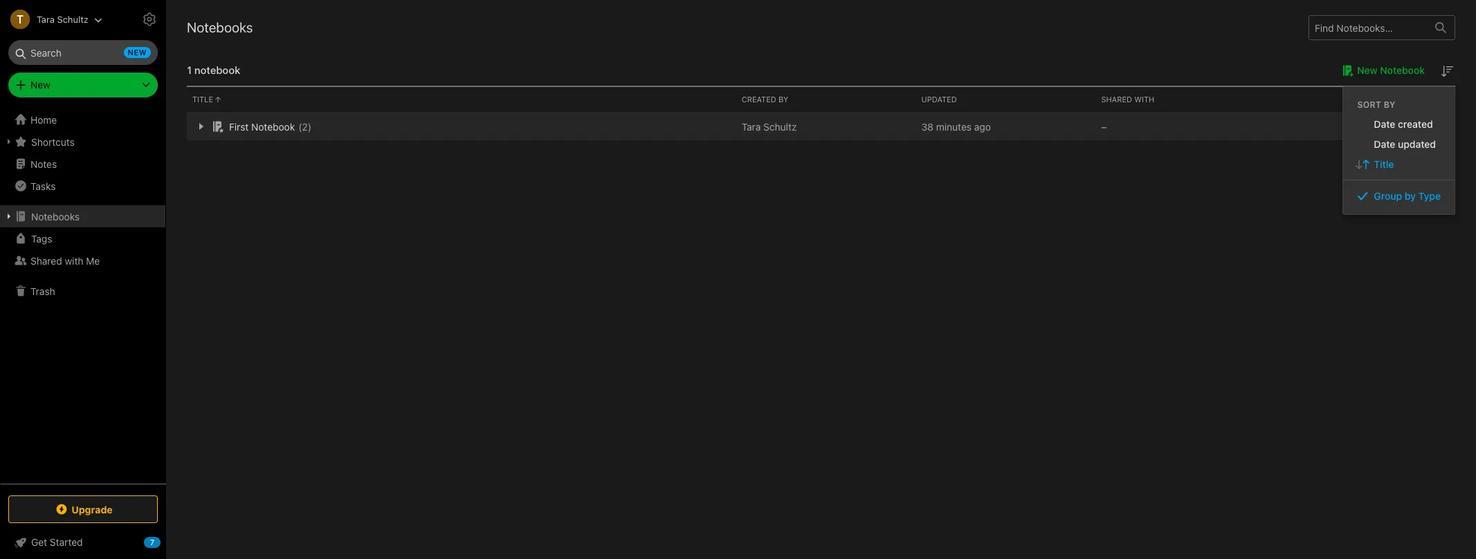 Task type: locate. For each thing, give the bounding box(es) containing it.
1 vertical spatial by
[[1405, 190, 1416, 202]]

0 horizontal spatial notebooks
[[31, 211, 80, 223]]

notebook
[[1380, 64, 1425, 76], [251, 121, 295, 133]]

first
[[229, 121, 249, 133]]

new button
[[8, 73, 158, 98]]

created by button
[[736, 87, 916, 112]]

1 horizontal spatial schultz
[[764, 121, 797, 133]]

tasks button
[[0, 175, 165, 197]]

tara schultz up "search" text field
[[37, 13, 88, 25]]

shared with
[[1101, 95, 1155, 104]]

1 vertical spatial date
[[1374, 138, 1396, 150]]

0 horizontal spatial schultz
[[57, 13, 88, 25]]

notebooks inside notebooks link
[[31, 211, 80, 223]]

new inside popup button
[[30, 79, 50, 91]]

1 vertical spatial tara schultz
[[742, 121, 797, 133]]

by right sort
[[1384, 100, 1396, 110]]

1 horizontal spatial by
[[1405, 190, 1416, 202]]

first notebook row
[[187, 113, 1456, 141]]

tasks
[[30, 180, 56, 192]]

0 horizontal spatial tara schultz
[[37, 13, 88, 25]]

date up the title
[[1374, 138, 1396, 150]]

new up sort
[[1358, 64, 1378, 76]]

1 date from the top
[[1374, 118, 1396, 130]]

new
[[1358, 64, 1378, 76], [30, 79, 50, 91]]

)
[[308, 121, 311, 133]]

tara
[[37, 13, 55, 25], [742, 121, 761, 133]]

1 notebook
[[187, 64, 240, 76]]

group
[[1374, 190, 1402, 202]]

date created link
[[1344, 114, 1455, 134]]

2 date from the top
[[1374, 138, 1396, 150]]

notebook inside "row"
[[251, 121, 295, 133]]

schultz down by
[[764, 121, 797, 133]]

type
[[1419, 190, 1441, 202]]

1 vertical spatial tara
[[742, 121, 761, 133]]

0 vertical spatial schultz
[[57, 13, 88, 25]]

get
[[31, 537, 47, 549]]

notebook up 'sort by'
[[1380, 64, 1425, 76]]

tags
[[31, 233, 52, 245]]

tree
[[0, 109, 166, 484]]

me
[[86, 255, 100, 267]]

notebooks up 'notebook'
[[187, 19, 253, 35]]

tree containing home
[[0, 109, 166, 484]]

tara schultz
[[37, 13, 88, 25], [742, 121, 797, 133]]

1 horizontal spatial new
[[1358, 64, 1378, 76]]

new
[[128, 48, 147, 57]]

notebook left (
[[251, 121, 295, 133]]

row group
[[187, 113, 1456, 141]]

tara schultz down created by
[[742, 121, 797, 133]]

notebook inside button
[[1380, 64, 1425, 76]]

date down 'sort by'
[[1374, 118, 1396, 130]]

row group containing first notebook
[[187, 113, 1456, 141]]

1 vertical spatial schultz
[[764, 121, 797, 133]]

0 vertical spatial by
[[1384, 100, 1396, 110]]

Find Notebooks… text field
[[1310, 16, 1427, 39]]

1 horizontal spatial tara
[[742, 121, 761, 133]]

new up the home
[[30, 79, 50, 91]]

notebook
[[194, 64, 240, 76]]

tara up "search" text field
[[37, 13, 55, 25]]

–
[[1101, 121, 1107, 133]]

38 minutes ago
[[922, 121, 991, 133]]

1 vertical spatial new
[[30, 79, 50, 91]]

schultz inside first notebook "row"
[[764, 121, 797, 133]]

schultz up "search" text field
[[57, 13, 88, 25]]

0 vertical spatial notebook
[[1380, 64, 1425, 76]]

new search field
[[18, 40, 151, 65]]

notebooks
[[187, 19, 253, 35], [31, 211, 80, 223]]

by left type
[[1405, 190, 1416, 202]]

notebook for new
[[1380, 64, 1425, 76]]

upgrade button
[[8, 496, 158, 524]]

home link
[[0, 109, 166, 131]]

first notebook ( 2 )
[[229, 121, 311, 133]]

1 horizontal spatial tara schultz
[[742, 121, 797, 133]]

tags button
[[0, 228, 165, 250]]

1 horizontal spatial notebook
[[1380, 64, 1425, 76]]

new notebook
[[1358, 64, 1425, 76]]

by
[[1384, 100, 1396, 110], [1405, 190, 1416, 202]]

0 horizontal spatial notebook
[[251, 121, 295, 133]]

notebooks element
[[166, 0, 1476, 560]]

0 horizontal spatial tara
[[37, 13, 55, 25]]

date
[[1374, 118, 1396, 130], [1374, 138, 1396, 150]]

trash
[[30, 286, 55, 297]]

0 vertical spatial date
[[1374, 118, 1396, 130]]

1
[[187, 64, 192, 76]]

0 vertical spatial new
[[1358, 64, 1378, 76]]

click to collapse image
[[161, 534, 171, 551]]

arrow image
[[192, 118, 209, 135]]

Search text field
[[18, 40, 148, 65]]

updated
[[1398, 138, 1436, 150]]

new inside button
[[1358, 64, 1378, 76]]

notebooks up tags
[[31, 211, 80, 223]]

tara down the created
[[742, 121, 761, 133]]

0 vertical spatial tara schultz
[[37, 13, 88, 25]]

0 horizontal spatial new
[[30, 79, 50, 91]]

0 horizontal spatial by
[[1384, 100, 1396, 110]]

by inside dropdown list menu
[[1405, 190, 1416, 202]]

with
[[1135, 95, 1155, 104]]

Help and Learning task checklist field
[[0, 532, 166, 554]]

started
[[50, 537, 83, 549]]

sort options image
[[1439, 63, 1456, 80]]

notes
[[30, 158, 57, 170]]

tara schultz inside account 'field'
[[37, 13, 88, 25]]

schultz
[[57, 13, 88, 25], [764, 121, 797, 133]]

0 vertical spatial notebooks
[[187, 19, 253, 35]]

1 vertical spatial notebook
[[251, 121, 295, 133]]

1 vertical spatial notebooks
[[31, 211, 80, 223]]

row group inside notebooks 'element'
[[187, 113, 1456, 141]]

1 horizontal spatial notebooks
[[187, 19, 253, 35]]

ago
[[974, 121, 991, 133]]

0 vertical spatial tara
[[37, 13, 55, 25]]

group by type
[[1374, 190, 1441, 202]]

by for group
[[1405, 190, 1416, 202]]

title link
[[1344, 154, 1455, 174]]

dropdown list menu
[[1344, 114, 1455, 206]]

date for date updated
[[1374, 138, 1396, 150]]



Task type: describe. For each thing, give the bounding box(es) containing it.
Sort field
[[1439, 62, 1456, 80]]

notebook for first
[[251, 121, 295, 133]]

38
[[922, 121, 934, 133]]

shortcuts
[[31, 136, 75, 148]]

settings image
[[141, 11, 158, 28]]

created
[[1398, 118, 1433, 130]]

7
[[150, 539, 155, 548]]

sort
[[1358, 100, 1382, 110]]

shared with me link
[[0, 250, 165, 272]]

tara inside account 'field'
[[37, 13, 55, 25]]

tara schultz inside first notebook "row"
[[742, 121, 797, 133]]

2
[[302, 121, 308, 133]]

minutes
[[936, 121, 972, 133]]

notebooks inside notebooks 'element'
[[187, 19, 253, 35]]

shared with me
[[30, 255, 100, 267]]

schultz inside account 'field'
[[57, 13, 88, 25]]

notes link
[[0, 153, 165, 175]]

created
[[742, 95, 776, 104]]

shared
[[1101, 95, 1132, 104]]

shared with button
[[1096, 87, 1276, 112]]

shortcuts button
[[0, 131, 165, 153]]

date created
[[1374, 118, 1433, 130]]

group by type link
[[1344, 186, 1455, 206]]

title
[[192, 95, 213, 104]]

by
[[779, 95, 789, 104]]

new for new
[[30, 79, 50, 91]]

notebooks link
[[0, 206, 165, 228]]

get started
[[31, 537, 83, 549]]

upgrade
[[71, 504, 113, 516]]

expand notebooks image
[[3, 211, 15, 222]]

shared
[[30, 255, 62, 267]]

trash link
[[0, 280, 165, 302]]

date updated
[[1374, 138, 1436, 150]]

home
[[30, 114, 57, 126]]

Account field
[[0, 6, 102, 33]]

new for new notebook
[[1358, 64, 1378, 76]]

by for sort
[[1384, 100, 1396, 110]]

with
[[65, 255, 83, 267]]

title
[[1374, 159, 1394, 170]]

date for date created
[[1374, 118, 1396, 130]]

sort by
[[1358, 100, 1396, 110]]

updated
[[922, 95, 957, 104]]

(
[[298, 121, 302, 133]]

updated button
[[916, 87, 1096, 112]]

new notebook button
[[1338, 62, 1425, 79]]

created by
[[742, 95, 789, 104]]

title button
[[187, 87, 736, 112]]

date updated link
[[1344, 134, 1455, 154]]

tara inside first notebook "row"
[[742, 121, 761, 133]]



Task type: vqa. For each thing, say whether or not it's contained in the screenshot.
SHORTCUTS
yes



